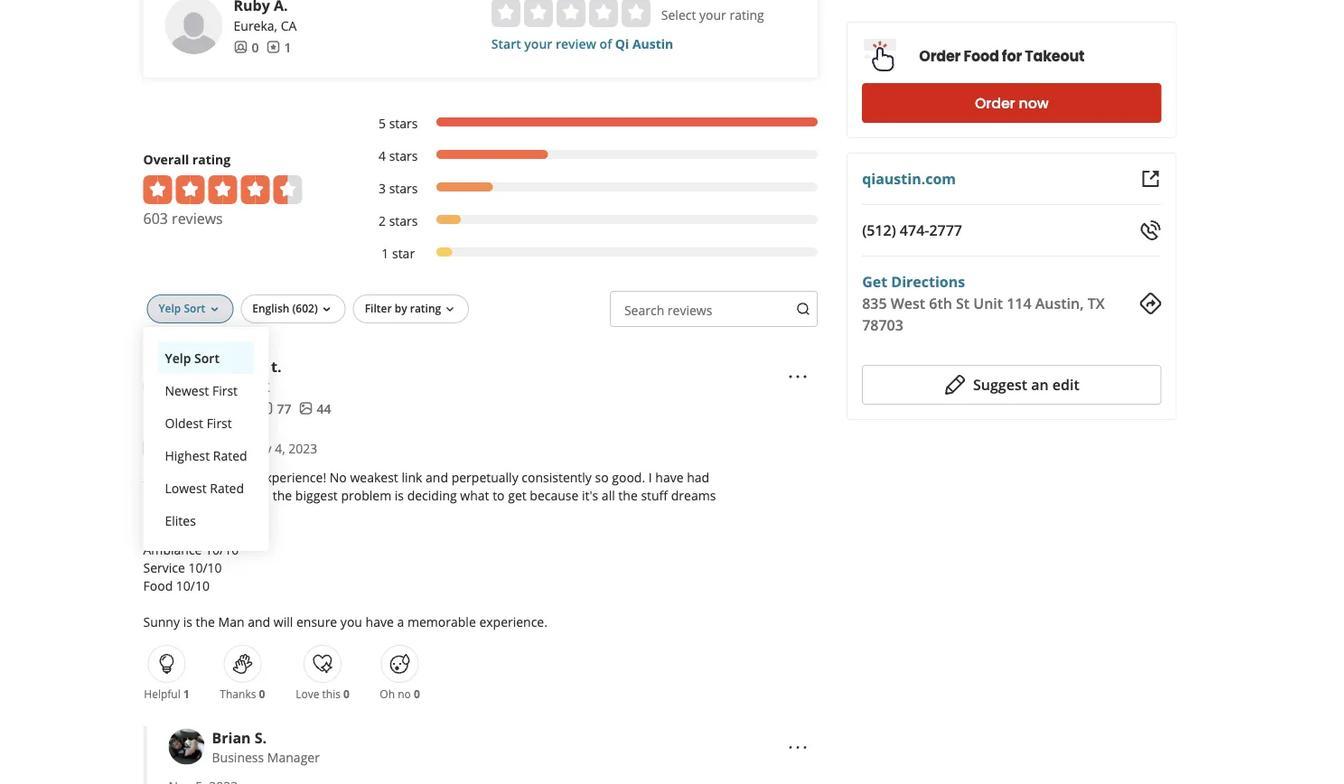 Task type: vqa. For each thing, say whether or not it's contained in the screenshot.
the left Home Services
no



Task type: locate. For each thing, give the bounding box(es) containing it.
austin, down mallory
[[212, 378, 252, 395]]

2 (0 reactions) element from the left
[[343, 687, 350, 702]]

rated
[[213, 447, 247, 464], [210, 479, 244, 496]]

0 horizontal spatial order
[[919, 46, 961, 66]]

0 vertical spatial an
[[1031, 375, 1049, 394]]

link
[[402, 468, 422, 486]]

835
[[862, 294, 887, 313]]

1 vertical spatial first
[[207, 414, 232, 431]]

yelp sort inside dropdown button
[[159, 301, 205, 316]]

5
[[379, 114, 386, 131]]

1 for 1 star
[[382, 244, 389, 261]]

85%
[[143, 486, 168, 504]]

your
[[699, 6, 726, 23], [524, 35, 552, 52]]

2 stars from the top
[[389, 147, 418, 164]]

1 left "star"
[[382, 244, 389, 261]]

have left a
[[366, 613, 394, 630]]

reviews element down ca
[[266, 38, 291, 56]]

first inside oldest first button
[[207, 414, 232, 431]]

is inside 'always an amazing experience! no weakest link and perpetually consistently so good. i have had 85% of the menu and the biggest problem is deciding what to get because it's all the stuff dreams are made of.'
[[395, 486, 404, 504]]

0 vertical spatial friends element
[[234, 38, 259, 56]]

austin, inside mallory t. austin, tx
[[212, 378, 252, 395]]

photos element
[[299, 399, 331, 417]]

0 horizontal spatial reviews
[[172, 209, 223, 228]]

0 horizontal spatial have
[[366, 613, 394, 630]]

1 vertical spatial sort
[[194, 349, 219, 366]]

1 inside reviews 'element'
[[284, 38, 291, 55]]

1 vertical spatial yelp
[[165, 349, 191, 366]]

sort for yelp sort dropdown button in the left of the page
[[184, 301, 205, 316]]

you
[[341, 613, 362, 630]]

filter reviews by 5 stars rating element
[[360, 114, 818, 132]]

takeout
[[1025, 46, 1085, 66]]

filter
[[365, 301, 392, 316]]

english
[[252, 301, 290, 316]]

(0 reactions) element right no
[[414, 687, 420, 702]]

16 chevron down v2 image inside filter by rating dropdown button
[[443, 302, 457, 317]]

of
[[600, 35, 612, 52], [171, 486, 183, 504]]

16 chevron down v2 image right filter by rating
[[443, 302, 457, 317]]

sort up newest first 'button'
[[194, 349, 219, 366]]

0 horizontal spatial (0 reactions) element
[[259, 687, 265, 702]]

reviews right "search" at the top
[[668, 301, 712, 318]]

0 vertical spatial rated
[[213, 447, 247, 464]]

friends element containing 0
[[234, 38, 259, 56]]

rated up of.
[[210, 479, 244, 496]]

1 horizontal spatial your
[[699, 6, 726, 23]]

1 horizontal spatial 1
[[284, 38, 291, 55]]

order
[[919, 46, 961, 66], [975, 93, 1015, 113]]

t.
[[271, 357, 282, 376]]

ambiance
[[143, 541, 202, 558]]

1 vertical spatial yelp sort
[[165, 349, 219, 366]]

thanks 0
[[220, 687, 265, 702]]

114
[[1007, 294, 1032, 313]]

business
[[212, 749, 264, 766]]

friends element
[[234, 38, 259, 56], [212, 399, 252, 417]]

dreams
[[671, 486, 716, 504]]

the up made
[[187, 486, 206, 504]]

0 vertical spatial rating
[[730, 6, 764, 23]]

stars right 2
[[389, 212, 418, 229]]

and left will
[[248, 613, 270, 630]]

reviews element containing 1
[[266, 38, 291, 56]]

biggest
[[295, 486, 338, 504]]

2 16 chevron down v2 image from the left
[[443, 302, 457, 317]]

1 vertical spatial friends element
[[212, 399, 252, 417]]

0 vertical spatial order
[[919, 46, 961, 66]]

10/10 down elites button
[[205, 541, 239, 558]]

0 vertical spatial yelp sort
[[159, 301, 205, 316]]

2 vertical spatial and
[[248, 613, 270, 630]]

2 vertical spatial rating
[[410, 301, 441, 316]]

0 horizontal spatial food
[[143, 577, 173, 594]]

16 review v2 image
[[266, 40, 281, 54]]

1 vertical spatial rating
[[192, 150, 231, 167]]

directions
[[891, 272, 965, 291]]

1 right helpful
[[183, 687, 190, 702]]

1 vertical spatial order
[[975, 93, 1015, 113]]

0 horizontal spatial an
[[187, 468, 202, 486]]

3 (0 reactions) element from the left
[[414, 687, 420, 702]]

filter reviews by 1 star rating element
[[360, 244, 818, 262]]

have
[[655, 468, 684, 486], [366, 613, 394, 630]]

order food for takeout
[[919, 46, 1085, 66]]

qiaustin.com
[[862, 169, 956, 188]]

reviews
[[172, 209, 223, 228], [668, 301, 712, 318]]

2 horizontal spatial (0 reactions) element
[[414, 687, 420, 702]]

0 horizontal spatial of
[[171, 486, 183, 504]]

0 horizontal spatial tx
[[256, 378, 270, 395]]

1 vertical spatial 1
[[382, 244, 389, 261]]

helpful
[[144, 687, 181, 702]]

1 vertical spatial is
[[183, 613, 192, 630]]

order now link
[[862, 83, 1162, 123]]

austin
[[632, 35, 673, 52]]

0 vertical spatial reviews
[[172, 209, 223, 228]]

tx left 24 directions v2 icon
[[1088, 294, 1105, 313]]

an left edit
[[1031, 375, 1049, 394]]

food inside ambiance 10/10 service 10/10 food 10/10
[[143, 577, 173, 594]]

an for always
[[187, 468, 202, 486]]

16 chevron down v2 image inside english (602) dropdown button
[[320, 302, 334, 317]]

friends element for eureka, ca
[[234, 38, 259, 56]]

(0 reactions) element
[[259, 687, 265, 702], [343, 687, 350, 702], [414, 687, 420, 702]]

yelp sort for yelp sort dropdown button in the left of the page
[[159, 301, 205, 316]]

1 vertical spatial reviews
[[668, 301, 712, 318]]

yelp sort inside button
[[165, 349, 219, 366]]

1
[[284, 38, 291, 55], [382, 244, 389, 261], [183, 687, 190, 702]]

reviews down 4.5 star rating image
[[172, 209, 223, 228]]

your for select
[[699, 6, 726, 23]]

of left qi
[[600, 35, 612, 52]]

1 horizontal spatial order
[[975, 93, 1015, 113]]

1 vertical spatial reviews element
[[259, 399, 291, 417]]

order left for at top
[[919, 46, 961, 66]]

an down highest
[[187, 468, 202, 486]]

rated for lowest rated
[[210, 479, 244, 496]]

first up '325'
[[212, 382, 238, 399]]

rated inside highest rated button
[[213, 447, 247, 464]]

1 horizontal spatial have
[[655, 468, 684, 486]]

rating element
[[491, 0, 650, 27]]

0 vertical spatial of
[[600, 35, 612, 52]]

your right start
[[524, 35, 552, 52]]

(0 reactions) element right the thanks
[[259, 687, 265, 702]]

s.
[[255, 728, 267, 747]]

1 right 16 review v2 image
[[284, 38, 291, 55]]

None radio
[[524, 0, 553, 27], [589, 0, 618, 27], [622, 0, 650, 27], [524, 0, 553, 27], [589, 0, 618, 27], [622, 0, 650, 27]]

stars
[[389, 114, 418, 131], [389, 147, 418, 164], [389, 179, 418, 196], [389, 212, 418, 229]]

474-
[[900, 220, 929, 240]]

stars right 5
[[389, 114, 418, 131]]

rated up amazing
[[213, 447, 247, 464]]

2 horizontal spatial rating
[[730, 6, 764, 23]]

1 vertical spatial rated
[[210, 479, 244, 496]]

thanks
[[220, 687, 256, 702]]

1 vertical spatial food
[[143, 577, 173, 594]]

4 stars from the top
[[389, 212, 418, 229]]

0 horizontal spatial austin,
[[212, 378, 252, 395]]

and right menu
[[247, 486, 269, 504]]

brian
[[212, 728, 251, 747]]

newest
[[165, 382, 209, 399]]

sort left 16 chevron down v2 icon
[[184, 301, 205, 316]]

  text field
[[610, 291, 818, 327]]

24 phone v2 image
[[1140, 220, 1162, 241]]

3 stars from the top
[[389, 179, 418, 196]]

edit
[[1053, 375, 1080, 394]]

0 horizontal spatial 16 chevron down v2 image
[[320, 302, 334, 317]]

tx inside mallory t. austin, tx
[[256, 378, 270, 395]]

1 horizontal spatial (0 reactions) element
[[343, 687, 350, 702]]

man
[[218, 613, 244, 630]]

filter reviews by 4 stars rating element
[[360, 146, 818, 164]]

0 vertical spatial first
[[212, 382, 238, 399]]

1 vertical spatial an
[[187, 468, 202, 486]]

service
[[143, 559, 185, 576]]

0 horizontal spatial your
[[524, 35, 552, 52]]

reviews element containing 77
[[259, 399, 291, 417]]

rated inside lowest rated button
[[210, 479, 244, 496]]

(0 reactions) element for oh no 0
[[414, 687, 420, 702]]

0 vertical spatial 1
[[284, 38, 291, 55]]

5 stars
[[379, 114, 418, 131]]

2 menu image from the top
[[787, 737, 809, 759]]

it's
[[582, 486, 598, 504]]

0 vertical spatial tx
[[1088, 294, 1105, 313]]

1 horizontal spatial reviews
[[668, 301, 712, 318]]

1 vertical spatial austin,
[[212, 378, 252, 395]]

16 chevron down v2 image
[[320, 302, 334, 317], [443, 302, 457, 317]]

0 horizontal spatial 1
[[183, 687, 190, 702]]

have right i
[[655, 468, 684, 486]]

1 horizontal spatial of
[[600, 35, 612, 52]]

friends element down eureka, at the top left of the page
[[234, 38, 259, 56]]

16 chevron down v2 image
[[207, 302, 222, 317]]

first up highest rated button
[[207, 414, 232, 431]]

austin, inside the get directions 835 west 6th st unit 114 austin, tx 78703
[[1035, 294, 1084, 313]]

stars right the 3
[[389, 179, 418, 196]]

is right the sunny
[[183, 613, 192, 630]]

reviews element left 16 photos v2
[[259, 399, 291, 417]]

first inside newest first 'button'
[[212, 382, 238, 399]]

of up made
[[171, 486, 183, 504]]

1 vertical spatial of
[[171, 486, 183, 504]]

2 horizontal spatial 1
[[382, 244, 389, 261]]

0 right no
[[414, 687, 420, 702]]

(0 reactions) element right this
[[343, 687, 350, 702]]

4.5 star rating image
[[143, 175, 302, 204]]

an inside suggest an edit "button"
[[1031, 375, 1049, 394]]

1 vertical spatial your
[[524, 35, 552, 52]]

yelp sort
[[159, 301, 205, 316], [165, 349, 219, 366]]

1 stars from the top
[[389, 114, 418, 131]]

lowest
[[165, 479, 207, 496]]

1 vertical spatial menu image
[[787, 737, 809, 759]]

1 horizontal spatial rating
[[410, 301, 441, 316]]

get
[[508, 486, 527, 504]]

0
[[252, 38, 259, 55], [259, 687, 265, 702], [343, 687, 350, 702], [414, 687, 420, 702]]

menu
[[209, 486, 244, 504]]

1 horizontal spatial 16 chevron down v2 image
[[443, 302, 457, 317]]

1 (0 reactions) element from the left
[[259, 687, 265, 702]]

yelp for yelp sort button
[[165, 349, 191, 366]]

2 stars
[[379, 212, 418, 229]]

16 chevron down v2 image for english (602)
[[320, 302, 334, 317]]

0 vertical spatial food
[[964, 46, 999, 66]]

2 vertical spatial 10/10
[[176, 577, 210, 594]]

0 vertical spatial menu image
[[787, 366, 809, 388]]

603 reviews
[[143, 209, 223, 228]]

sort inside dropdown button
[[184, 301, 205, 316]]

24 pencil v2 image
[[944, 374, 966, 396]]

friends element containing 325
[[212, 399, 252, 417]]

1 vertical spatial have
[[366, 613, 394, 630]]

austin, right 114
[[1035, 294, 1084, 313]]

your right select
[[699, 6, 726, 23]]

tx
[[1088, 294, 1105, 313], [256, 378, 270, 395]]

oh
[[380, 687, 395, 702]]

rating up 4.5 star rating image
[[192, 150, 231, 167]]

select
[[661, 6, 696, 23]]

0 vertical spatial austin,
[[1035, 294, 1084, 313]]

west
[[891, 294, 925, 313]]

rating inside dropdown button
[[410, 301, 441, 316]]

ca
[[281, 17, 297, 34]]

had
[[687, 468, 710, 486]]

10/10 down service on the left bottom of the page
[[176, 577, 210, 594]]

by
[[395, 301, 407, 316]]

2 vertical spatial 1
[[183, 687, 190, 702]]

0 right the 16 friends v2 icon
[[252, 38, 259, 55]]

friends element left 16 review v2 icon
[[212, 399, 252, 417]]

0 vertical spatial sort
[[184, 301, 205, 316]]

0 vertical spatial reviews element
[[266, 38, 291, 56]]

and up deciding
[[426, 468, 448, 486]]

order for order food for takeout
[[919, 46, 961, 66]]

1 horizontal spatial austin,
[[1035, 294, 1084, 313]]

rating right by
[[410, 301, 441, 316]]

yelp sort left 16 chevron down v2 icon
[[159, 301, 205, 316]]

menu image
[[787, 366, 809, 388], [787, 737, 809, 759]]

so
[[595, 468, 609, 486]]

overall rating
[[143, 150, 231, 167]]

stars for 5 stars
[[389, 114, 418, 131]]

always an amazing experience! no weakest link and perpetually consistently so good. i have had 85% of the menu and the biggest problem is deciding what to get because it's all the stuff dreams are made of.
[[143, 468, 716, 522]]

all
[[602, 486, 615, 504]]

sort inside button
[[194, 349, 219, 366]]

2
[[379, 212, 386, 229]]

reviews element
[[266, 38, 291, 56], [259, 399, 291, 417]]

tx up 16 review v2 icon
[[256, 378, 270, 395]]

1 16 chevron down v2 image from the left
[[320, 302, 334, 317]]

filter by rating
[[365, 301, 441, 316]]

1 horizontal spatial food
[[964, 46, 999, 66]]

16 review v2 image
[[259, 401, 273, 416]]

4
[[379, 147, 386, 164]]

will
[[274, 613, 293, 630]]

yelp inside dropdown button
[[159, 301, 181, 316]]

get directions 835 west 6th st unit 114 austin, tx 78703
[[862, 272, 1105, 335]]

0 vertical spatial your
[[699, 6, 726, 23]]

yelp left 16 chevron down v2 icon
[[159, 301, 181, 316]]

16 photos v2 image
[[299, 401, 313, 416]]

0 vertical spatial is
[[395, 486, 404, 504]]

first for oldest first
[[207, 414, 232, 431]]

yelp up newest
[[165, 349, 191, 366]]

(no rating) image
[[491, 0, 650, 27]]

1 horizontal spatial tx
[[1088, 294, 1105, 313]]

no
[[330, 468, 347, 486]]

yelp sort button
[[158, 341, 254, 374]]

yelp inside button
[[165, 349, 191, 366]]

stars right 4
[[389, 147, 418, 164]]

sort
[[184, 301, 205, 316], [194, 349, 219, 366]]

photo of mallory t. image
[[143, 358, 201, 416]]

because
[[530, 486, 579, 504]]

an for suggest
[[1031, 375, 1049, 394]]

1 star
[[382, 244, 415, 261]]

is down "link"
[[395, 486, 404, 504]]

16 chevron down v2 image right '(602)'
[[320, 302, 334, 317]]

yelp sort up newest
[[165, 349, 219, 366]]

None radio
[[491, 0, 520, 27], [556, 0, 585, 27], [491, 0, 520, 27], [556, 0, 585, 27]]

yelp sort for yelp sort button
[[165, 349, 219, 366]]

experience!
[[258, 468, 326, 486]]

rating right select
[[730, 6, 764, 23]]

16 chevron down v2 image for filter by rating
[[443, 302, 457, 317]]

10/10 down ambiance in the bottom left of the page
[[188, 559, 222, 576]]

(512)
[[862, 220, 896, 240]]

(0 reactions) element for thanks 0
[[259, 687, 265, 702]]

1 vertical spatial tx
[[256, 378, 270, 395]]

0 vertical spatial yelp
[[159, 301, 181, 316]]

(512) 474-2777
[[862, 220, 962, 240]]

an inside 'always an amazing experience! no weakest link and perpetually consistently so good. i have had 85% of the menu and the biggest problem is deciding what to get because it's all the stuff dreams are made of.'
[[187, 468, 202, 486]]

1 horizontal spatial an
[[1031, 375, 1049, 394]]

the down experience!
[[273, 486, 292, 504]]

0 vertical spatial have
[[655, 468, 684, 486]]

1 horizontal spatial is
[[395, 486, 404, 504]]

food left for at top
[[964, 46, 999, 66]]

friends element for austin, tx
[[212, 399, 252, 417]]

order left now
[[975, 93, 1015, 113]]

food down service on the left bottom of the page
[[143, 577, 173, 594]]



Task type: describe. For each thing, give the bounding box(es) containing it.
1 menu image from the top
[[787, 366, 809, 388]]

deciding
[[407, 486, 457, 504]]

0 vertical spatial 10/10
[[205, 541, 239, 558]]

highest rated button
[[158, 439, 254, 472]]

memorable
[[407, 613, 476, 630]]

0 horizontal spatial rating
[[192, 150, 231, 167]]

search reviews
[[624, 301, 712, 318]]

now
[[1019, 93, 1049, 113]]

always
[[143, 468, 184, 486]]

suggest an edit button
[[862, 365, 1162, 405]]

6th
[[929, 294, 952, 313]]

yelp for yelp sort dropdown button in the left of the page
[[159, 301, 181, 316]]

have inside 'always an amazing experience! no weakest link and perpetually consistently so good. i have had 85% of the menu and the biggest problem is deciding what to get because it's all the stuff dreams are made of.'
[[655, 468, 684, 486]]

what
[[460, 486, 489, 504]]

a
[[397, 613, 404, 630]]

qiaustin.com link
[[862, 169, 956, 188]]

filter reviews by 2 stars rating element
[[360, 211, 818, 229]]

for
[[1002, 46, 1022, 66]]

24 external link v2 image
[[1140, 168, 1162, 190]]

0 horizontal spatial is
[[183, 613, 192, 630]]

(1 reaction) element
[[183, 687, 190, 702]]

rating for filter by rating
[[410, 301, 441, 316]]

77
[[277, 400, 291, 417]]

603
[[143, 209, 168, 228]]

no
[[398, 687, 411, 702]]

4,
[[275, 439, 285, 457]]

weakest
[[350, 468, 398, 486]]

1 vertical spatial 10/10
[[188, 559, 222, 576]]

reviews element for eureka, ca
[[266, 38, 291, 56]]

filter by rating button
[[353, 294, 469, 323]]

rated for highest rated
[[213, 447, 247, 464]]

search
[[624, 301, 664, 318]]

get
[[862, 272, 887, 291]]

this
[[322, 687, 341, 702]]

experience.
[[479, 613, 548, 630]]

3 stars
[[379, 179, 418, 196]]

helpful 1
[[144, 687, 190, 702]]

oldest first
[[165, 414, 232, 431]]

yelp sort button
[[147, 294, 233, 323]]

3
[[379, 179, 386, 196]]

reviews for 603 reviews
[[172, 209, 223, 228]]

suggest
[[973, 375, 1027, 394]]

24 directions v2 image
[[1140, 293, 1162, 314]]

perpetually
[[452, 468, 518, 486]]

stars for 2 stars
[[389, 212, 418, 229]]

lowest rated
[[165, 479, 244, 496]]

0 vertical spatial and
[[426, 468, 448, 486]]

start
[[491, 35, 521, 52]]

filter reviews by 3 stars rating element
[[360, 179, 818, 197]]

tx inside the get directions 835 west 6th st unit 114 austin, tx 78703
[[1088, 294, 1105, 313]]

stars for 3 stars
[[389, 179, 418, 196]]

sort for yelp sort button
[[194, 349, 219, 366]]

78703
[[862, 315, 903, 335]]

consistently
[[522, 468, 592, 486]]

overall
[[143, 150, 189, 167]]

the left the 'man'
[[196, 613, 215, 630]]

manager
[[267, 749, 320, 766]]

sunny is the man and will ensure you have a memorable experience.
[[143, 613, 548, 630]]

suggest an edit
[[973, 375, 1080, 394]]

your for start
[[524, 35, 552, 52]]

newest first button
[[158, 374, 254, 407]]

start your review of qi austin
[[491, 35, 673, 52]]

ambiance 10/10 service 10/10 food 10/10
[[143, 541, 239, 594]]

search image
[[796, 302, 811, 316]]

rating for select your rating
[[730, 6, 764, 23]]

highest rated
[[165, 447, 247, 464]]

0 right the thanks
[[259, 687, 265, 702]]

love
[[296, 687, 319, 702]]

order for order now
[[975, 93, 1015, 113]]

nov
[[248, 439, 272, 457]]

english (602) button
[[241, 294, 346, 323]]

english (602)
[[252, 301, 318, 316]]

eureka,
[[234, 17, 277, 34]]

lowest rated button
[[158, 472, 254, 504]]

nov 4, 2023
[[248, 439, 317, 457]]

1 vertical spatial and
[[247, 486, 269, 504]]

325
[[230, 400, 252, 417]]

eureka, ca
[[234, 17, 297, 34]]

0 right this
[[343, 687, 350, 702]]

review
[[556, 35, 596, 52]]

16 friends v2 image
[[234, 40, 248, 54]]

of.
[[203, 505, 218, 522]]

stuff
[[641, 486, 668, 504]]

amazing
[[205, 468, 255, 486]]

reviews for search reviews
[[668, 301, 712, 318]]

stars for 4 stars
[[389, 147, 418, 164]]

newest first
[[165, 382, 238, 399]]

oldest
[[165, 414, 203, 431]]

photo of ruby a. image
[[165, 0, 223, 54]]

the down good.
[[618, 486, 638, 504]]

first for newest first
[[212, 382, 238, 399]]

44
[[317, 400, 331, 417]]

star
[[392, 244, 415, 261]]

2777
[[929, 220, 962, 240]]

of inside 'always an amazing experience! no weakest link and perpetually consistently so good. i have had 85% of the menu and the biggest problem is deciding what to get because it's all the stuff dreams are made of.'
[[171, 486, 183, 504]]

qi
[[615, 35, 629, 52]]

reviews element for austin, tx
[[259, 399, 291, 417]]

brian s. business manager
[[212, 728, 320, 766]]

5 star rating image
[[143, 439, 241, 457]]

elites button
[[158, 504, 254, 537]]

2023
[[288, 439, 317, 457]]

highest
[[165, 447, 210, 464]]

1 for 1
[[284, 38, 291, 55]]

mallory t. austin, tx
[[212, 357, 282, 395]]

photo of brian s. image
[[169, 729, 205, 765]]

elites
[[165, 512, 196, 529]]

ensure
[[296, 613, 337, 630]]

i
[[649, 468, 652, 486]]

(0 reactions) element for love this 0
[[343, 687, 350, 702]]

0 inside friends "element"
[[252, 38, 259, 55]]



